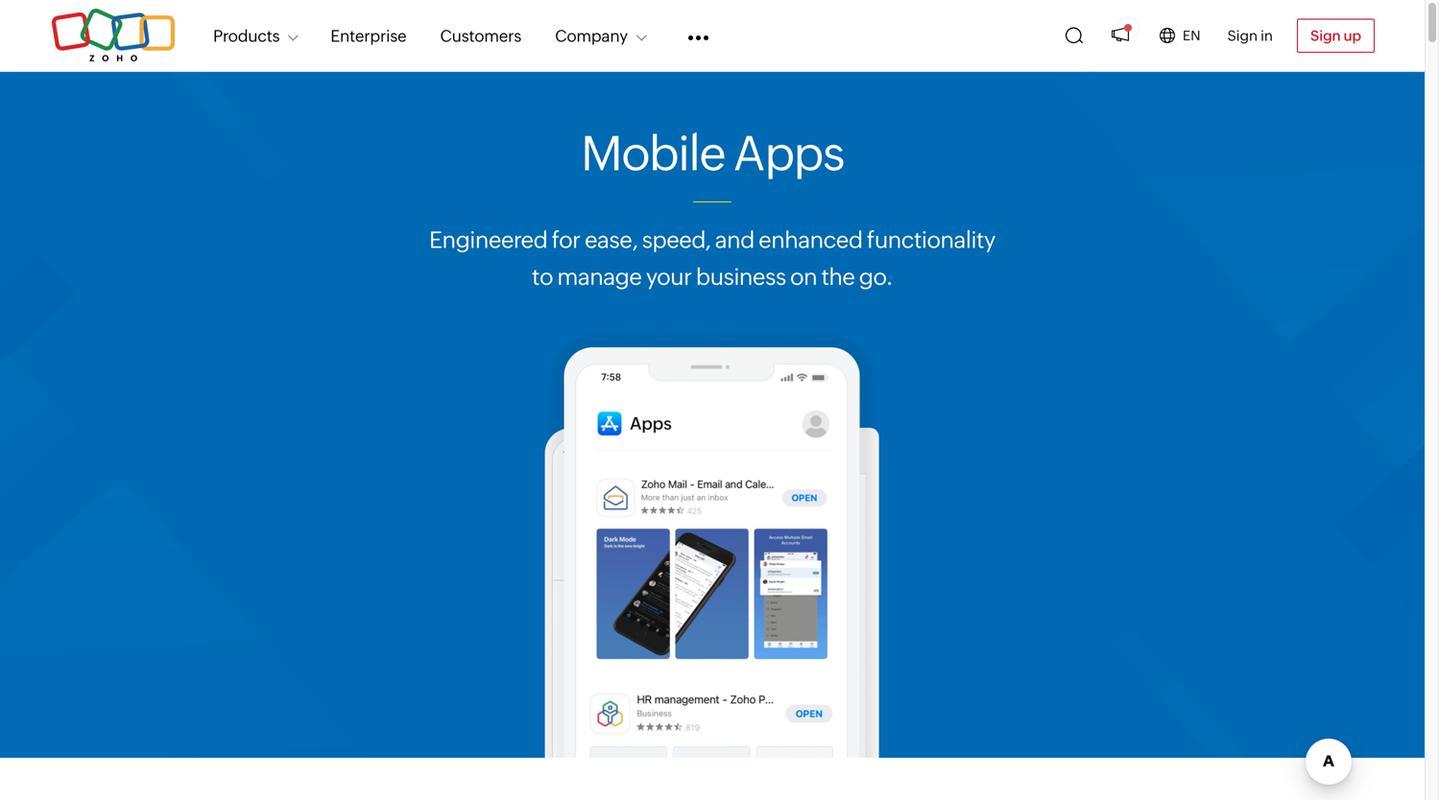 Task type: locate. For each thing, give the bounding box(es) containing it.
0 horizontal spatial sign
[[1228, 27, 1258, 44]]

2 sign from the left
[[1311, 27, 1341, 44]]

1 horizontal spatial sign
[[1311, 27, 1341, 44]]

products
[[213, 26, 280, 45]]

customers
[[440, 26, 521, 45]]

sign
[[1228, 27, 1258, 44], [1311, 27, 1341, 44]]

sign left in
[[1228, 27, 1258, 44]]

in
[[1261, 27, 1273, 44]]

sign up
[[1311, 27, 1362, 44]]

manage
[[557, 263, 642, 290]]

on
[[790, 263, 817, 290]]

up
[[1344, 27, 1362, 44]]

and
[[715, 227, 755, 253]]

sign in link
[[1228, 27, 1273, 44]]

the
[[821, 263, 855, 290]]

sign inside sign up link
[[1311, 27, 1341, 44]]

1 sign from the left
[[1228, 27, 1258, 44]]

sign left up
[[1311, 27, 1341, 44]]

to
[[532, 263, 553, 290]]

apps
[[733, 126, 844, 181]]

company
[[555, 26, 628, 45]]

enterprise
[[331, 26, 407, 45]]



Task type: vqa. For each thing, say whether or not it's contained in the screenshot.
the left 'Zoho'
no



Task type: describe. For each thing, give the bounding box(es) containing it.
sign for sign up
[[1311, 27, 1341, 44]]

mobile
[[581, 126, 725, 181]]

your
[[646, 263, 692, 290]]

engineered
[[429, 227, 548, 253]]

en
[[1183, 28, 1201, 43]]

business
[[696, 263, 786, 290]]

enhanced
[[759, 227, 863, 253]]

speed,
[[642, 227, 711, 253]]

ease,
[[585, 227, 638, 253]]

functionality
[[867, 227, 996, 253]]

enterprise link
[[331, 15, 407, 56]]

sign in
[[1228, 27, 1273, 44]]

customers link
[[440, 15, 521, 56]]

engineered for ease, speed, and enhanced functionality to manage your business on the go.
[[429, 227, 996, 290]]

go.
[[859, 263, 893, 290]]

sign for sign in
[[1228, 27, 1258, 44]]

sign up link
[[1297, 18, 1375, 53]]

for
[[552, 227, 580, 253]]

mobile apps
[[581, 126, 844, 181]]



